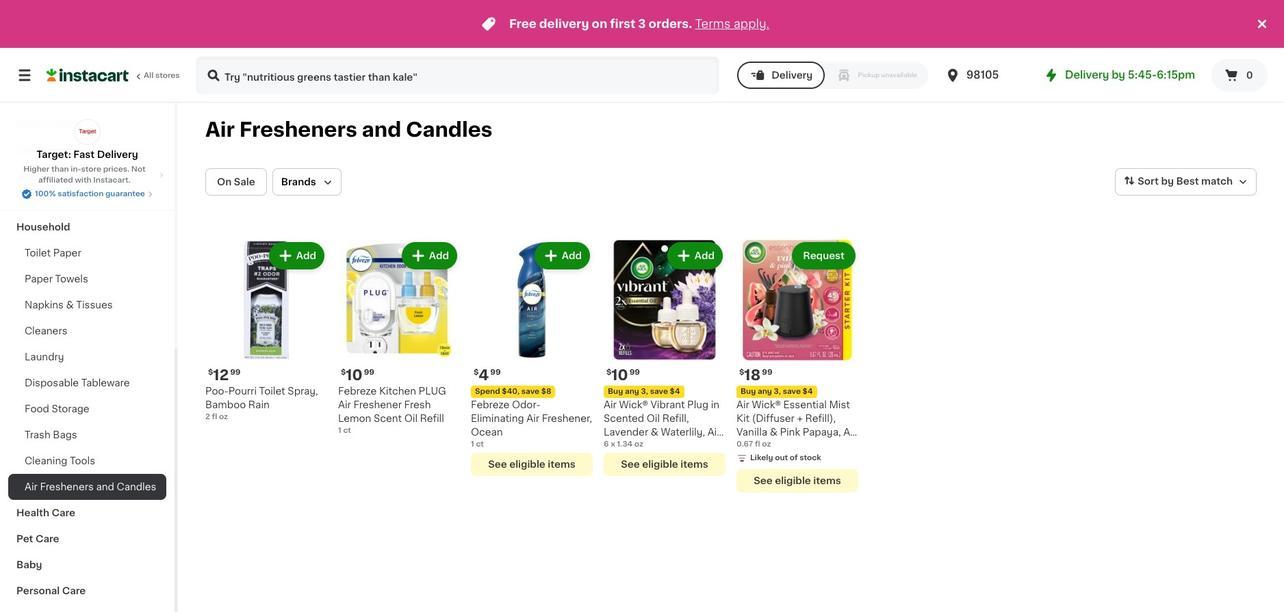 Task type: vqa. For each thing, say whether or not it's contained in the screenshot.
second The
no



Task type: describe. For each thing, give the bounding box(es) containing it.
99 for air wick® essential mist kit (diffuser + refill), vanilla & pink papaya, air freshener
[[762, 369, 773, 376]]

$ inside the $ 12 99
[[208, 369, 213, 376]]

guarantee
[[105, 190, 145, 198]]

3, for 18
[[774, 388, 781, 396]]

eligible for 10
[[642, 460, 678, 470]]

on
[[217, 177, 232, 187]]

trash bags link
[[8, 422, 166, 448]]

all stores link
[[47, 56, 181, 94]]

pet care link
[[8, 526, 166, 552]]

vanilla
[[737, 428, 767, 437]]

drinks
[[52, 170, 84, 180]]

higher than in-store prices. not affiliated with instacart.
[[23, 166, 146, 184]]

poo-
[[205, 387, 228, 396]]

personal care link
[[8, 578, 166, 604]]

see eligible items button for 4
[[471, 453, 593, 476]]

instacart logo image
[[47, 67, 129, 84]]

fast
[[73, 150, 95, 159]]

all stores
[[144, 72, 180, 79]]

sports drinks
[[16, 170, 84, 180]]

coffee & tea
[[16, 144, 81, 154]]

limited time offer region
[[0, 0, 1254, 48]]

1 save from the left
[[521, 388, 539, 396]]

on sale
[[217, 177, 255, 187]]

apply.
[[734, 18, 769, 29]]

& inside air wick® essential mist kit (diffuser + refill), vanilla & pink papaya, air freshener
[[770, 428, 778, 437]]

trash
[[25, 431, 50, 440]]

sports
[[16, 170, 49, 180]]

than
[[51, 166, 69, 173]]

see for 10
[[621, 460, 640, 470]]

target: fast delivery logo image
[[74, 119, 100, 145]]

x
[[611, 441, 615, 448]]

target: fast delivery
[[36, 150, 138, 159]]

air right papaya,
[[843, 428, 856, 437]]

stock
[[800, 455, 821, 462]]

buy for 10
[[608, 388, 623, 396]]

laundry
[[25, 353, 64, 362]]

3 add button from the left
[[536, 244, 589, 268]]

febreze for spend $40, save $8
[[471, 400, 510, 410]]

ocean
[[471, 428, 503, 437]]

fresh
[[404, 400, 431, 410]]

1 horizontal spatial oz
[[634, 441, 643, 448]]

napkins & tissues
[[25, 300, 113, 310]]

air up scented
[[604, 400, 617, 410]]

out
[[775, 455, 788, 462]]

food storage link
[[8, 396, 166, 422]]

2 horizontal spatial oz
[[762, 441, 771, 448]]

product group containing 4
[[471, 240, 593, 476]]

sale
[[234, 177, 255, 187]]

sort
[[1138, 177, 1159, 186]]

99 inside the $ 12 99
[[230, 369, 241, 376]]

napkins & tissues link
[[8, 292, 166, 318]]

$8
[[541, 388, 551, 396]]

$ 12 99
[[208, 368, 241, 383]]

0.67 fl oz
[[737, 441, 771, 448]]

disposable tableware
[[25, 379, 130, 388]]

1 inside febreze odor- eliminating air freshener, ocean 1 ct
[[471, 441, 474, 448]]

2
[[205, 413, 210, 421]]

buy for 18
[[741, 388, 756, 396]]

personal
[[16, 587, 60, 596]]

wick® for 10
[[619, 400, 648, 410]]

1 vertical spatial fresheners
[[40, 483, 94, 492]]

& for soda
[[44, 118, 52, 128]]

instacart.
[[93, 177, 131, 184]]

affiliated
[[38, 177, 73, 184]]

first
[[610, 18, 635, 29]]

freshener inside air wick® essential mist kit (diffuser + refill), vanilla & pink papaya, air freshener
[[737, 442, 785, 451]]

$40,
[[502, 388, 520, 396]]

$ 10 99 for buy any 3, save $4
[[606, 368, 640, 383]]

10 for buy any 3, save $4
[[612, 368, 628, 383]]

toilet paper
[[25, 248, 81, 258]]

target:
[[36, 150, 71, 159]]

tableware
[[81, 379, 130, 388]]

air inside febreze odor- eliminating air freshener, ocean 1 ct
[[527, 414, 539, 424]]

in
[[711, 400, 719, 410]]

98105
[[967, 70, 999, 80]]

personal care
[[16, 587, 86, 596]]

eligible for 4
[[509, 460, 545, 470]]

refill),
[[805, 414, 836, 424]]

toilet paper link
[[8, 240, 166, 266]]

& for coffee
[[53, 144, 61, 154]]

water
[[54, 118, 84, 128]]

0
[[1246, 71, 1253, 80]]

(diffuser
[[752, 414, 795, 424]]

baby
[[16, 561, 42, 570]]

free
[[509, 18, 537, 29]]

higher than in-store prices. not affiliated with instacart. link
[[11, 164, 164, 186]]

air up 'on'
[[205, 120, 235, 140]]

delivery for delivery by 5:45-6:15pm
[[1065, 70, 1109, 80]]

juice link
[[8, 84, 166, 110]]

product group containing 12
[[205, 240, 327, 423]]

lemon
[[338, 414, 371, 424]]

air wick® essential mist kit (diffuser + refill), vanilla & pink papaya, air freshener
[[737, 400, 856, 451]]

match
[[1201, 177, 1233, 186]]

waterlily,
[[661, 428, 705, 437]]

cleaners link
[[8, 318, 166, 344]]

1 horizontal spatial air fresheners and candles
[[205, 120, 492, 140]]

see for 18
[[754, 476, 773, 486]]

buy any 3, save $4 for 10
[[608, 388, 680, 396]]

laundry link
[[8, 344, 166, 370]]

0 horizontal spatial and
[[96, 483, 114, 492]]

air fresheners and candles inside air fresheners and candles link
[[25, 483, 156, 492]]

cleaning tools link
[[8, 448, 166, 474]]

store
[[81, 166, 101, 173]]

coffee
[[16, 144, 51, 154]]

towels
[[55, 274, 88, 284]]

with
[[75, 177, 92, 184]]

paper towels link
[[8, 266, 166, 292]]

coffee & tea link
[[8, 136, 166, 162]]

see for 4
[[488, 460, 507, 470]]

items for 18
[[813, 476, 841, 486]]

request
[[803, 251, 845, 261]]

$ for febreze odor- eliminating air freshener, ocean
[[474, 369, 479, 376]]

Best match Sort by field
[[1115, 168, 1257, 196]]

$ 10 99 for febreze kitchen plug air freshener fresh lemon scent oil refill
[[341, 368, 374, 383]]

tools
[[70, 457, 95, 466]]

$4 for 10
[[670, 388, 680, 396]]

service type group
[[737, 62, 928, 89]]

items for 4
[[548, 460, 575, 470]]

orders.
[[649, 18, 692, 29]]

pantry
[[16, 196, 49, 206]]

Search field
[[197, 57, 718, 93]]

see eligible items button for 10
[[604, 453, 726, 476]]

add for 4th add button from the left
[[695, 251, 715, 261]]

plug
[[419, 387, 446, 396]]

$ for air wick® vibrant plug in scented oil refill, lavender & waterlily, air freshener
[[606, 369, 612, 376]]

2 add button from the left
[[403, 244, 456, 268]]

air inside air fresheners and candles link
[[25, 483, 38, 492]]



Task type: locate. For each thing, give the bounding box(es) containing it.
by for delivery
[[1112, 70, 1125, 80]]

3 add from the left
[[562, 251, 582, 261]]

$ 10 99 up lemon
[[341, 368, 374, 383]]

& down (diffuser
[[770, 428, 778, 437]]

2 oil from the left
[[647, 414, 660, 424]]

0 horizontal spatial any
[[625, 388, 639, 396]]

2 99 from the left
[[364, 369, 374, 376]]

98105 button
[[945, 56, 1027, 94]]

0 vertical spatial fresheners
[[239, 120, 357, 140]]

0 horizontal spatial see eligible items
[[488, 460, 575, 470]]

99 right 4
[[490, 369, 501, 376]]

2 $ from the left
[[341, 369, 346, 376]]

0 vertical spatial fl
[[212, 413, 217, 421]]

1 horizontal spatial 10
[[612, 368, 628, 383]]

& left tissues
[[66, 300, 74, 310]]

$ up scented
[[606, 369, 612, 376]]

2 any from the left
[[758, 388, 772, 396]]

1 horizontal spatial fl
[[755, 441, 760, 448]]

0 horizontal spatial freshener
[[353, 400, 402, 410]]

1 horizontal spatial paper
[[53, 248, 81, 258]]

tissues
[[76, 300, 113, 310]]

1 horizontal spatial 1
[[471, 441, 474, 448]]

0 horizontal spatial see
[[488, 460, 507, 470]]

3
[[638, 18, 646, 29]]

1 down ocean
[[471, 441, 474, 448]]

99 up scented
[[629, 369, 640, 376]]

oz
[[219, 413, 228, 421], [634, 441, 643, 448], [762, 441, 771, 448]]

save for 10
[[650, 388, 668, 396]]

2 vertical spatial care
[[62, 587, 86, 596]]

febreze odor- eliminating air freshener, ocean 1 ct
[[471, 400, 592, 448]]

0 horizontal spatial candles
[[117, 483, 156, 492]]

save for 18
[[783, 388, 801, 396]]

oil
[[404, 414, 418, 424], [647, 414, 660, 424]]

disposable
[[25, 379, 79, 388]]

toilet inside poo-pourri toilet spray, bamboo rain 2 fl oz
[[259, 387, 285, 396]]

fl
[[212, 413, 217, 421], [755, 441, 760, 448]]

1 buy from the left
[[608, 388, 623, 396]]

oil down fresh
[[404, 414, 418, 424]]

care for pet care
[[36, 535, 59, 544]]

fl inside poo-pourri toilet spray, bamboo rain 2 fl oz
[[212, 413, 217, 421]]

1.34
[[617, 441, 633, 448]]

ct down ocean
[[476, 441, 484, 448]]

eligible for 18
[[775, 476, 811, 486]]

1 3, from the left
[[641, 388, 648, 396]]

1 horizontal spatial fresheners
[[239, 120, 357, 140]]

0 vertical spatial febreze
[[338, 387, 377, 396]]

brands
[[281, 177, 316, 187]]

1 product group from the left
[[205, 240, 327, 423]]

paper up napkins
[[25, 274, 53, 284]]

10 for febreze kitchen plug air freshener fresh lemon scent oil refill
[[346, 368, 363, 383]]

storage
[[52, 405, 89, 414]]

1 vertical spatial ct
[[476, 441, 484, 448]]

disposable tableware link
[[8, 370, 166, 396]]

health care
[[16, 509, 75, 518]]

paper up towels
[[53, 248, 81, 258]]

any down $ 18 99
[[758, 388, 772, 396]]

add for 2nd add button
[[429, 251, 449, 261]]

0 horizontal spatial eligible
[[509, 460, 545, 470]]

see eligible items for 18
[[754, 476, 841, 486]]

by inside best match sort by field
[[1161, 177, 1174, 186]]

0 horizontal spatial see eligible items button
[[471, 453, 593, 476]]

papaya,
[[803, 428, 841, 437]]

paper towels
[[25, 274, 88, 284]]

freshener inside air wick® vibrant plug in scented oil refill, lavender & waterlily, air freshener
[[604, 442, 652, 451]]

2 save from the left
[[650, 388, 668, 396]]

by for sort
[[1161, 177, 1174, 186]]

oz inside poo-pourri toilet spray, bamboo rain 2 fl oz
[[219, 413, 228, 421]]

1 horizontal spatial see eligible items button
[[604, 453, 726, 476]]

1 wick® from the left
[[619, 400, 648, 410]]

1 horizontal spatial eligible
[[642, 460, 678, 470]]

1 vertical spatial paper
[[25, 274, 53, 284]]

febreze inside febreze odor- eliminating air freshener, ocean 1 ct
[[471, 400, 510, 410]]

delivery button
[[737, 62, 825, 89]]

items down freshener,
[[548, 460, 575, 470]]

3, up (diffuser
[[774, 388, 781, 396]]

delivery by 5:45-6:15pm link
[[1043, 67, 1195, 84]]

$4 up essential
[[803, 388, 813, 396]]

0 horizontal spatial $ 10 99
[[341, 368, 374, 383]]

spend
[[475, 388, 500, 396]]

freshener down lavender
[[604, 442, 652, 451]]

4 product group from the left
[[604, 240, 726, 476]]

febreze for 10
[[338, 387, 377, 396]]

toilet down household
[[25, 248, 51, 258]]

pink
[[780, 428, 800, 437]]

$ inside $ 4 99
[[474, 369, 479, 376]]

1 vertical spatial fl
[[755, 441, 760, 448]]

1 horizontal spatial see eligible items
[[621, 460, 708, 470]]

$4 for 18
[[803, 388, 813, 396]]

0 horizontal spatial ct
[[343, 427, 351, 435]]

$ for air wick® essential mist kit (diffuser + refill), vanilla & pink papaya, air freshener
[[739, 369, 744, 376]]

2 horizontal spatial freshener
[[737, 442, 785, 451]]

air up health in the left bottom of the page
[[25, 483, 38, 492]]

care for health care
[[52, 509, 75, 518]]

0 horizontal spatial fl
[[212, 413, 217, 421]]

0 vertical spatial air fresheners and candles
[[205, 120, 492, 140]]

refill
[[420, 414, 444, 424]]

& inside air wick® vibrant plug in scented oil refill, lavender & waterlily, air freshener
[[651, 428, 659, 437]]

delivery inside button
[[772, 71, 813, 80]]

all
[[144, 72, 154, 79]]

1 vertical spatial and
[[96, 483, 114, 492]]

air down in
[[708, 428, 720, 437]]

3, for 10
[[641, 388, 648, 396]]

1 down lemon
[[338, 427, 341, 435]]

3, up scented
[[641, 388, 648, 396]]

1 horizontal spatial febreze
[[471, 400, 510, 410]]

fresheners down cleaning tools
[[40, 483, 94, 492]]

care right pet
[[36, 535, 59, 544]]

buy up scented
[[608, 388, 623, 396]]

& left tea
[[53, 144, 61, 154]]

0 horizontal spatial febreze
[[338, 387, 377, 396]]

0 horizontal spatial paper
[[25, 274, 53, 284]]

$ up kit
[[739, 369, 744, 376]]

candles down cleaning tools link in the left of the page
[[117, 483, 156, 492]]

any up scented
[[625, 388, 639, 396]]

ct inside the febreze kitchen plug air freshener fresh lemon scent oil refill 1 ct
[[343, 427, 351, 435]]

12
[[213, 368, 229, 383]]

100% satisfaction guarantee button
[[21, 186, 153, 200]]

items down waterlily,
[[681, 460, 708, 470]]

toilet inside toilet paper link
[[25, 248, 51, 258]]

paper inside toilet paper link
[[53, 248, 81, 258]]

2 $4 from the left
[[803, 388, 813, 396]]

by left 5:45-
[[1112, 70, 1125, 80]]

3 save from the left
[[783, 388, 801, 396]]

1 horizontal spatial freshener
[[604, 442, 652, 451]]

1 horizontal spatial any
[[758, 388, 772, 396]]

by inside delivery by 5:45-6:15pm link
[[1112, 70, 1125, 80]]

0 horizontal spatial 10
[[346, 368, 363, 383]]

delivery for delivery
[[772, 71, 813, 80]]

by right sort
[[1161, 177, 1174, 186]]

on
[[592, 18, 607, 29]]

add button
[[270, 244, 323, 268], [403, 244, 456, 268], [536, 244, 589, 268], [669, 244, 721, 268]]

terms
[[695, 18, 731, 29]]

buy
[[608, 388, 623, 396], [741, 388, 756, 396]]

$ 4 99
[[474, 368, 501, 383]]

1 vertical spatial air fresheners and candles
[[25, 483, 156, 492]]

air up lemon
[[338, 400, 351, 410]]

2 horizontal spatial delivery
[[1065, 70, 1109, 80]]

febreze inside the febreze kitchen plug air freshener fresh lemon scent oil refill 1 ct
[[338, 387, 377, 396]]

2 10 from the left
[[612, 368, 628, 383]]

target: fast delivery link
[[36, 119, 138, 162]]

air fresheners and candles link
[[8, 474, 166, 500]]

bamboo
[[205, 400, 246, 410]]

1 10 from the left
[[346, 368, 363, 383]]

oz down bamboo
[[219, 413, 228, 421]]

spend $40, save $8
[[475, 388, 551, 396]]

items for 10
[[681, 460, 708, 470]]

2 3, from the left
[[774, 388, 781, 396]]

99 right 18
[[762, 369, 773, 376]]

2 $ 10 99 from the left
[[606, 368, 640, 383]]

0 vertical spatial 1
[[338, 427, 341, 435]]

wick® up (diffuser
[[752, 400, 781, 410]]

0 button
[[1212, 59, 1268, 92]]

$ 10 99 up scented
[[606, 368, 640, 383]]

99 inside $ 4 99
[[490, 369, 501, 376]]

add for second add button from right
[[562, 251, 582, 261]]

2 wick® from the left
[[752, 400, 781, 410]]

0 vertical spatial care
[[52, 509, 75, 518]]

1 oil from the left
[[404, 414, 418, 424]]

candles down search field
[[406, 120, 492, 140]]

4 add from the left
[[695, 251, 715, 261]]

cleaners
[[25, 327, 68, 336]]

1 any from the left
[[625, 388, 639, 396]]

4 99 from the left
[[629, 369, 640, 376]]

see eligible items for 10
[[621, 460, 708, 470]]

1 inside the febreze kitchen plug air freshener fresh lemon scent oil refill 1 ct
[[338, 427, 341, 435]]

see eligible items down febreze odor- eliminating air freshener, ocean 1 ct
[[488, 460, 575, 470]]

eligible down febreze odor- eliminating air freshener, ocean 1 ct
[[509, 460, 545, 470]]

2 buy any 3, save $4 from the left
[[741, 388, 813, 396]]

2 buy from the left
[[741, 388, 756, 396]]

stores
[[155, 72, 180, 79]]

1 add button from the left
[[270, 244, 323, 268]]

5 99 from the left
[[762, 369, 773, 376]]

0.67
[[737, 441, 753, 448]]

99 right 12
[[230, 369, 241, 376]]

0 vertical spatial toilet
[[25, 248, 51, 258]]

0 horizontal spatial 1
[[338, 427, 341, 435]]

health care link
[[8, 500, 166, 526]]

napkins
[[25, 300, 64, 310]]

1 horizontal spatial $4
[[803, 388, 813, 396]]

care for personal care
[[62, 587, 86, 596]]

0 horizontal spatial oil
[[404, 414, 418, 424]]

100% satisfaction guarantee
[[35, 190, 145, 198]]

$ up spend
[[474, 369, 479, 376]]

99 up the febreze kitchen plug air freshener fresh lemon scent oil refill 1 ct
[[364, 369, 374, 376]]

1 horizontal spatial buy any 3, save $4
[[741, 388, 813, 396]]

free delivery on first 3 orders. terms apply.
[[509, 18, 769, 29]]

care right health in the left bottom of the page
[[52, 509, 75, 518]]

wick® inside air wick® vibrant plug in scented oil refill, lavender & waterlily, air freshener
[[619, 400, 648, 410]]

food storage
[[25, 405, 89, 414]]

0 horizontal spatial buy
[[608, 388, 623, 396]]

0 horizontal spatial $4
[[670, 388, 680, 396]]

4
[[479, 368, 489, 383]]

pet
[[16, 535, 33, 544]]

save up odor-
[[521, 388, 539, 396]]

see down ocean
[[488, 460, 507, 470]]

paper
[[53, 248, 81, 258], [25, 274, 53, 284]]

0 vertical spatial paper
[[53, 248, 81, 258]]

1 horizontal spatial buy
[[741, 388, 756, 396]]

air inside the febreze kitchen plug air freshener fresh lemon scent oil refill 1 ct
[[338, 400, 351, 410]]

air up kit
[[737, 400, 749, 410]]

satisfaction
[[58, 190, 104, 198]]

plug
[[687, 400, 709, 410]]

oil down vibrant
[[647, 414, 660, 424]]

0 horizontal spatial items
[[548, 460, 575, 470]]

4 $ from the left
[[606, 369, 612, 376]]

ct inside febreze odor- eliminating air freshener, ocean 1 ct
[[476, 441, 484, 448]]

oil inside the febreze kitchen plug air freshener fresh lemon scent oil refill 1 ct
[[404, 414, 418, 424]]

1 horizontal spatial delivery
[[772, 71, 813, 80]]

buy down 18
[[741, 388, 756, 396]]

delivery
[[539, 18, 589, 29]]

& for napkins
[[66, 300, 74, 310]]

fl right 2
[[212, 413, 217, 421]]

juice
[[16, 92, 44, 102]]

1 horizontal spatial ct
[[476, 441, 484, 448]]

0 horizontal spatial buy any 3, save $4
[[608, 388, 680, 396]]

3 99 from the left
[[490, 369, 501, 376]]

freshener
[[353, 400, 402, 410], [604, 442, 652, 451], [737, 442, 785, 451]]

see eligible items for 4
[[488, 460, 575, 470]]

care
[[52, 509, 75, 518], [36, 535, 59, 544], [62, 587, 86, 596]]

10 up scented
[[612, 368, 628, 383]]

any for 10
[[625, 388, 639, 396]]

1 horizontal spatial wick®
[[752, 400, 781, 410]]

air fresheners and candles
[[205, 120, 492, 140], [25, 483, 156, 492]]

freshener up the scent on the left bottom
[[353, 400, 402, 410]]

rain
[[248, 400, 270, 410]]

0 vertical spatial and
[[362, 120, 401, 140]]

1 vertical spatial toilet
[[259, 387, 285, 396]]

odor-
[[512, 400, 541, 410]]

0 horizontal spatial toilet
[[25, 248, 51, 258]]

& right soda
[[44, 118, 52, 128]]

1 vertical spatial by
[[1161, 177, 1174, 186]]

product group containing 18
[[737, 240, 858, 493]]

2 product group from the left
[[338, 240, 460, 437]]

5:45-
[[1128, 70, 1157, 80]]

1 horizontal spatial items
[[681, 460, 708, 470]]

99 for febreze odor- eliminating air freshener, ocean
[[490, 369, 501, 376]]

$ up poo- at the left
[[208, 369, 213, 376]]

see down the likely at the right bottom of page
[[754, 476, 773, 486]]

oz up the likely at the right bottom of page
[[762, 441, 771, 448]]

toilet up rain
[[259, 387, 285, 396]]

save up essential
[[783, 388, 801, 396]]

0 horizontal spatial air fresheners and candles
[[25, 483, 156, 492]]

oil inside air wick® vibrant plug in scented oil refill, lavender & waterlily, air freshener
[[647, 414, 660, 424]]

1 horizontal spatial 3,
[[774, 388, 781, 396]]

1 $ from the left
[[208, 369, 213, 376]]

2 horizontal spatial eligible
[[775, 476, 811, 486]]

air fresheners and candles up brands dropdown button on the top left of the page
[[205, 120, 492, 140]]

$ up lemon
[[341, 369, 346, 376]]

see eligible items down waterlily,
[[621, 460, 708, 470]]

eliminating
[[471, 414, 524, 424]]

2 horizontal spatial see eligible items button
[[737, 470, 858, 493]]

product group
[[205, 240, 327, 423], [338, 240, 460, 437], [471, 240, 593, 476], [604, 240, 726, 476], [737, 240, 858, 493]]

1 $4 from the left
[[670, 388, 680, 396]]

1 horizontal spatial toilet
[[259, 387, 285, 396]]

likely
[[750, 455, 773, 462]]

see eligible items button down of
[[737, 470, 858, 493]]

soda
[[16, 118, 42, 128]]

air down odor-
[[527, 414, 539, 424]]

0 horizontal spatial by
[[1112, 70, 1125, 80]]

freshener up the likely at the right bottom of page
[[737, 442, 785, 451]]

fresheners up brands
[[239, 120, 357, 140]]

see eligible items
[[488, 460, 575, 470], [621, 460, 708, 470], [754, 476, 841, 486]]

febreze kitchen plug air freshener fresh lemon scent oil refill 1 ct
[[338, 387, 446, 435]]

pourri
[[228, 387, 257, 396]]

0 horizontal spatial oz
[[219, 413, 228, 421]]

of
[[790, 455, 798, 462]]

5 product group from the left
[[737, 240, 858, 493]]

in-
[[71, 166, 81, 173]]

1 horizontal spatial save
[[650, 388, 668, 396]]

1 horizontal spatial see
[[621, 460, 640, 470]]

buy any 3, save $4 down $ 18 99
[[741, 388, 813, 396]]

wick® for 18
[[752, 400, 781, 410]]

2 add from the left
[[429, 251, 449, 261]]

1 horizontal spatial oil
[[647, 414, 660, 424]]

oz right 1.34
[[634, 441, 643, 448]]

3 $ from the left
[[474, 369, 479, 376]]

lavender
[[604, 428, 648, 437]]

save up vibrant
[[650, 388, 668, 396]]

5 $ from the left
[[739, 369, 744, 376]]

paper inside paper towels link
[[25, 274, 53, 284]]

see eligible items button
[[471, 453, 593, 476], [604, 453, 726, 476], [737, 470, 858, 493]]

0 horizontal spatial fresheners
[[40, 483, 94, 492]]

99 for air wick® vibrant plug in scented oil refill, lavender & waterlily, air freshener
[[629, 369, 640, 376]]

1 add from the left
[[296, 251, 316, 261]]

1 99 from the left
[[230, 369, 241, 376]]

kitchen
[[379, 387, 416, 396]]

scented
[[604, 414, 644, 424]]

10 up lemon
[[346, 368, 363, 383]]

wick® inside air wick® essential mist kit (diffuser + refill), vanilla & pink papaya, air freshener
[[752, 400, 781, 410]]

eligible down of
[[775, 476, 811, 486]]

any for 18
[[758, 388, 772, 396]]

febreze down spend
[[471, 400, 510, 410]]

higher
[[23, 166, 50, 173]]

items down stock
[[813, 476, 841, 486]]

buy any 3, save $4 up vibrant
[[608, 388, 680, 396]]

$ inside $ 18 99
[[739, 369, 744, 376]]

see eligible items down of
[[754, 476, 841, 486]]

tea
[[63, 144, 81, 154]]

brands button
[[272, 168, 341, 196]]

None search field
[[196, 56, 720, 94]]

1 horizontal spatial $ 10 99
[[606, 368, 640, 383]]

likely out of stock
[[750, 455, 821, 462]]

care down baby link
[[62, 587, 86, 596]]

fl right 0.67
[[755, 441, 760, 448]]

1 vertical spatial 1
[[471, 441, 474, 448]]

eligible down air wick® vibrant plug in scented oil refill, lavender & waterlily, air freshener
[[642, 460, 678, 470]]

1 horizontal spatial candles
[[406, 120, 492, 140]]

see eligible items button down febreze odor- eliminating air freshener, ocean 1 ct
[[471, 453, 593, 476]]

4 add button from the left
[[669, 244, 721, 268]]

0 vertical spatial by
[[1112, 70, 1125, 80]]

1 vertical spatial febreze
[[471, 400, 510, 410]]

0 vertical spatial candles
[[406, 120, 492, 140]]

febreze up lemon
[[338, 387, 377, 396]]

1 $ 10 99 from the left
[[341, 368, 374, 383]]

2 horizontal spatial items
[[813, 476, 841, 486]]

soda & water
[[16, 118, 84, 128]]

1 vertical spatial care
[[36, 535, 59, 544]]

3 product group from the left
[[471, 240, 593, 476]]

1 horizontal spatial and
[[362, 120, 401, 140]]

see eligible items button for 18
[[737, 470, 858, 493]]

wick® up scented
[[619, 400, 648, 410]]

& left waterlily,
[[651, 428, 659, 437]]

see eligible items button down waterlily,
[[604, 453, 726, 476]]

0 vertical spatial ct
[[343, 427, 351, 435]]

ct down lemon
[[343, 427, 351, 435]]

0 horizontal spatial save
[[521, 388, 539, 396]]

0 horizontal spatial delivery
[[97, 150, 138, 159]]

freshener inside the febreze kitchen plug air freshener fresh lemon scent oil refill 1 ct
[[353, 400, 402, 410]]

see down 1.34
[[621, 460, 640, 470]]

99 inside $ 18 99
[[762, 369, 773, 376]]

air fresheners and candles up health care link
[[25, 483, 156, 492]]

3,
[[641, 388, 648, 396], [774, 388, 781, 396]]

trash bags
[[25, 431, 77, 440]]

0 horizontal spatial 3,
[[641, 388, 648, 396]]

1 horizontal spatial by
[[1161, 177, 1174, 186]]

$4 up vibrant
[[670, 388, 680, 396]]

2 horizontal spatial see eligible items
[[754, 476, 841, 486]]

2 horizontal spatial see
[[754, 476, 773, 486]]

buy any 3, save $4 for 18
[[741, 388, 813, 396]]

2 horizontal spatial save
[[783, 388, 801, 396]]

6
[[604, 441, 609, 448]]

1 buy any 3, save $4 from the left
[[608, 388, 680, 396]]

add for 4th add button from the right
[[296, 251, 316, 261]]

1 vertical spatial candles
[[117, 483, 156, 492]]

candles
[[406, 120, 492, 140], [117, 483, 156, 492]]

0 horizontal spatial wick®
[[619, 400, 648, 410]]



